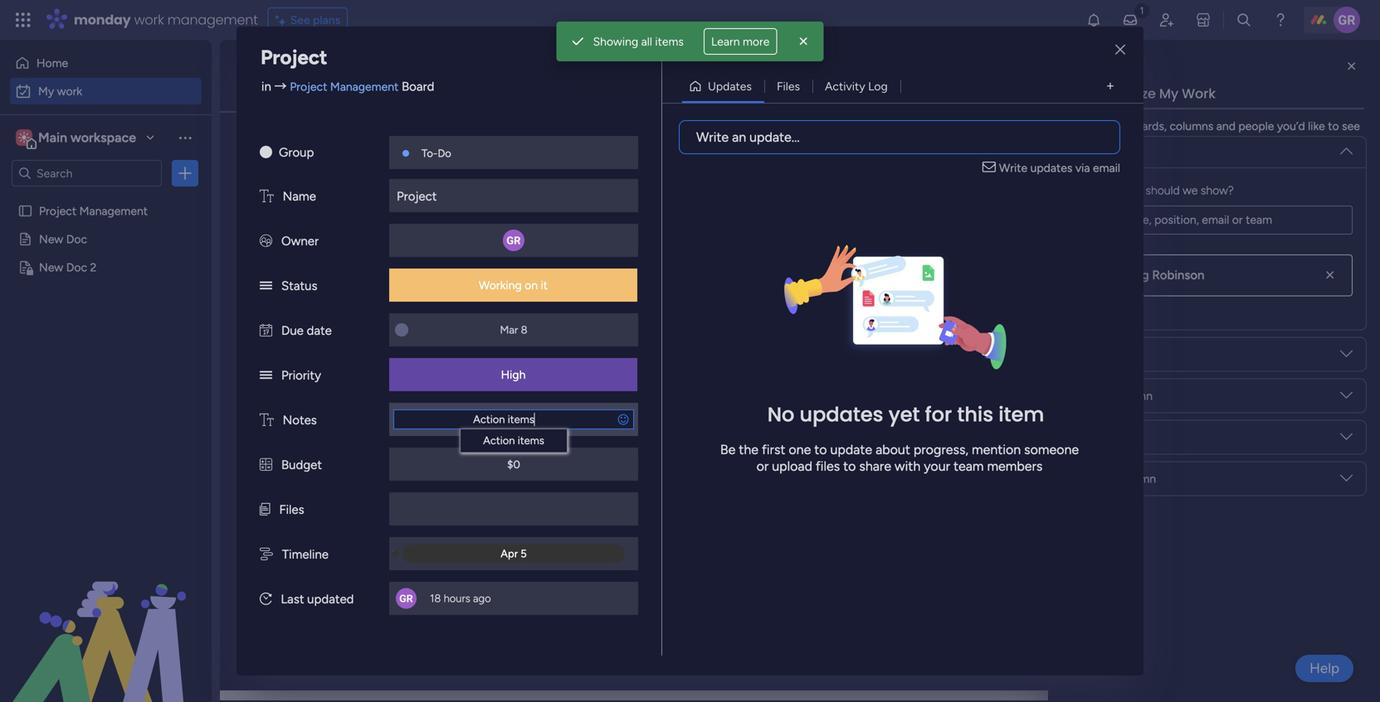 Task type: describe. For each thing, give the bounding box(es) containing it.
monday work management
[[74, 10, 258, 29]]

last
[[281, 593, 304, 608]]

see plans
[[290, 13, 340, 27]]

invite members image
[[1159, 12, 1175, 28]]

updates
[[708, 79, 752, 93]]

dapulse timeline column image
[[260, 548, 273, 563]]

1 horizontal spatial work
[[1182, 84, 1216, 103]]

no
[[767, 401, 794, 429]]

home link
[[10, 50, 202, 76]]

notes
[[283, 413, 317, 428]]

today
[[280, 264, 327, 285]]

2 + from the top
[[271, 537, 279, 551]]

later
[[280, 593, 317, 614]]

column for priority column
[[1116, 472, 1156, 486]]

none field inside no updates yet for this item dialog
[[393, 410, 613, 430]]

robinson
[[1152, 268, 1205, 283]]

this week / 0 items
[[280, 414, 407, 435]]

update
[[830, 442, 872, 458]]

status for status column
[[1076, 389, 1109, 403]]

new item button
[[245, 131, 309, 158]]

the for boards,
[[1109, 119, 1126, 133]]

updated
[[307, 593, 354, 608]]

a
[[342, 653, 353, 674]]

project inside in → project management board
[[290, 80, 327, 94]]

smile o image
[[618, 414, 629, 426]]

all
[[641, 34, 652, 49]]

my for my work
[[245, 63, 283, 100]]

my work link
[[10, 78, 202, 105]]

v2 file column image
[[260, 503, 270, 518]]

write for write updates via email
[[999, 161, 1028, 175]]

/ right dates
[[363, 205, 371, 226]]

help
[[1310, 661, 1340, 678]]

1 vertical spatial project management link
[[841, 291, 994, 320]]

activity log
[[825, 79, 888, 93]]

new item
[[251, 137, 302, 151]]

2 + add item from the top
[[271, 537, 329, 551]]

write an update...
[[696, 129, 800, 145]]

v2 status image for status
[[260, 279, 272, 294]]

8 inside no updates yet for this item dialog
[[521, 324, 528, 337]]

for
[[925, 401, 952, 429]]

2 vertical spatial project management
[[843, 329, 952, 343]]

in
[[261, 79, 271, 94]]

work for monday
[[134, 10, 164, 29]]

next week / 1 item
[[280, 473, 402, 495]]

action items
[[483, 434, 544, 448]]

2 add from the top
[[281, 537, 303, 551]]

2 horizontal spatial my
[[1159, 84, 1179, 103]]

new down next
[[270, 508, 294, 522]]

v2 sun image
[[260, 145, 272, 160]]

board for date
[[903, 264, 933, 278]]

0 vertical spatial to
[[1328, 119, 1339, 133]]

customize button
[[595, 131, 684, 158]]

without
[[280, 653, 339, 674]]

items inside "without a date / 0 items"
[[417, 657, 446, 671]]

columns
[[1170, 119, 1214, 133]]

write an update... button
[[679, 120, 1120, 154]]

priority for priority column
[[1076, 472, 1113, 486]]

2 inside list box
[[90, 261, 97, 275]]

log
[[868, 79, 888, 93]]

16
[[1167, 508, 1178, 521]]

1 vertical spatial project management
[[843, 300, 952, 314]]

1 image
[[1135, 1, 1149, 20]]

whose items should we show?
[[1076, 183, 1234, 198]]

0 vertical spatial project management
[[39, 204, 148, 218]]

dapulse text column image for notes
[[260, 413, 274, 428]]

like
[[1308, 119, 1325, 133]]

workspace selection element
[[16, 128, 139, 149]]

new inside button
[[251, 137, 276, 151]]

last updated
[[281, 593, 354, 608]]

2 new item from the top
[[270, 508, 321, 522]]

due
[[281, 324, 304, 339]]

dates
[[316, 205, 359, 226]]

progress,
[[914, 442, 969, 458]]

1 vertical spatial it
[[1306, 328, 1313, 342]]

files
[[816, 459, 840, 475]]

/ right later
[[321, 593, 329, 614]]

plans
[[313, 13, 340, 27]]

priority for priority
[[281, 368, 321, 383]]

about
[[876, 442, 910, 458]]

item inside next week / 1 item
[[379, 478, 402, 492]]

/ right the today
[[330, 264, 338, 285]]

high
[[501, 368, 526, 382]]

to-do
[[422, 147, 451, 160]]

someone
[[1024, 442, 1079, 458]]

new up new doc 2
[[39, 232, 63, 246]]

today /
[[280, 264, 342, 285]]

1 horizontal spatial close image
[[1115, 44, 1125, 56]]

email
[[1093, 161, 1120, 175]]

lottie animation image
[[0, 535, 212, 703]]

my work
[[245, 63, 356, 100]]

workspace
[[70, 130, 136, 146]]

$0
[[507, 459, 520, 472]]

2 inside "past dates / 2 items"
[[375, 209, 381, 223]]

search everything image
[[1236, 12, 1252, 28]]

see
[[1342, 119, 1360, 133]]

18
[[430, 593, 441, 606]]

2 vertical spatial project management link
[[841, 320, 994, 349]]

item right dapulse timeline column icon
[[306, 537, 329, 551]]

help button
[[1296, 656, 1354, 683]]

members
[[987, 459, 1043, 475]]

monday marketplace image
[[1195, 12, 1212, 28]]

1 horizontal spatial date
[[356, 653, 392, 674]]

without a date / 0 items
[[280, 653, 446, 674]]

past
[[280, 205, 312, 226]]

0 inside "without a date / 0 items"
[[407, 657, 414, 671]]

week for next
[[317, 473, 356, 495]]

in → project management board
[[261, 79, 434, 94]]

showing all items
[[593, 34, 684, 49]]

upload
[[772, 459, 812, 475]]

greg robinson link
[[1121, 268, 1205, 283]]

select product image
[[15, 12, 32, 28]]

0 vertical spatial people
[[1076, 145, 1111, 159]]

working on it inside no updates yet for this item dialog
[[479, 278, 548, 293]]

due date
[[281, 324, 332, 339]]

on inside no updates yet for this item dialog
[[525, 278, 538, 293]]

items inside "past dates / 2 items"
[[384, 209, 413, 223]]

board for people
[[903, 473, 933, 488]]

mar 8 inside no updates yet for this item dialog
[[500, 324, 528, 337]]

add view image
[[1107, 80, 1114, 92]]

or
[[757, 459, 769, 475]]

showing
[[593, 34, 638, 49]]

learn more button
[[704, 28, 777, 55]]

v2 status image for priority
[[260, 368, 272, 383]]

first
[[762, 442, 785, 458]]

files button
[[764, 73, 813, 100]]

2 workspace image from the left
[[18, 129, 30, 147]]

status column
[[1076, 389, 1153, 403]]

via
[[1075, 161, 1090, 175]]

team
[[954, 459, 984, 475]]

work for my
[[57, 84, 82, 98]]

next
[[280, 473, 313, 495]]

working inside no updates yet for this item dialog
[[479, 278, 522, 293]]

1 vertical spatial greg robinson image
[[1090, 263, 1115, 288]]

list box containing project management
[[0, 194, 212, 506]]

learn more
[[711, 34, 770, 49]]

activity
[[825, 79, 865, 93]]



Task type: vqa. For each thing, say whether or not it's contained in the screenshot.
Next week
yes



Task type: locate. For each thing, give the bounding box(es) containing it.
public board image for project management
[[17, 203, 33, 219]]

to right 'like'
[[1328, 119, 1339, 133]]

date right greg
[[1150, 264, 1175, 278]]

1 add from the top
[[281, 358, 303, 372]]

→
[[274, 79, 287, 94]]

1 vertical spatial files
[[279, 503, 304, 518]]

dapulse date column image
[[260, 324, 272, 339]]

help image
[[1272, 12, 1289, 28]]

0 horizontal spatial write
[[696, 129, 729, 145]]

the for first
[[739, 442, 759, 458]]

items down email
[[1114, 183, 1143, 198]]

0 horizontal spatial greg robinson image
[[1090, 263, 1115, 288]]

new right private board icon
[[39, 261, 63, 275]]

customize for customize my work
[[1086, 84, 1156, 103]]

priority up notes
[[281, 368, 321, 383]]

1 horizontal spatial updates
[[1030, 161, 1073, 175]]

private board image
[[17, 260, 33, 276]]

1 vertical spatial write
[[999, 161, 1028, 175]]

items right all
[[655, 34, 684, 49]]

status
[[281, 279, 317, 294], [1076, 389, 1109, 403]]

1 vertical spatial working
[[1244, 328, 1287, 342]]

None search field
[[315, 131, 466, 158]]

/ right a
[[395, 653, 403, 674]]

no updates yet for this item dialog
[[0, 0, 1380, 703]]

whose
[[1076, 183, 1112, 198]]

your
[[924, 459, 950, 475]]

show?
[[1201, 183, 1234, 198]]

new doc 2
[[39, 261, 97, 275]]

2 vertical spatial board
[[903, 473, 933, 488]]

week right this
[[314, 414, 353, 435]]

choose the boards, columns and people you'd like to see
[[1066, 119, 1360, 133]]

doc for new doc
[[66, 232, 87, 246]]

1 horizontal spatial the
[[1109, 119, 1126, 133]]

priority down date column
[[1076, 472, 1113, 486]]

new doc
[[39, 232, 87, 246]]

1 vertical spatial v2 status image
[[260, 368, 272, 383]]

date right a
[[356, 653, 392, 674]]

my inside option
[[38, 84, 54, 98]]

with
[[895, 459, 921, 475]]

doc up new doc 2
[[66, 232, 87, 246]]

18 hours ago
[[430, 593, 491, 606]]

learn
[[711, 34, 740, 49]]

+ down "dapulse date column" icon
[[271, 358, 279, 372]]

1 horizontal spatial to
[[843, 459, 856, 475]]

choose
[[1066, 119, 1106, 133]]

+ add item down the due date
[[271, 358, 329, 372]]

should
[[1146, 183, 1180, 198]]

column up priority column
[[1103, 431, 1144, 445]]

items inside no updates yet for this item dialog
[[518, 434, 544, 448]]

status for status
[[281, 279, 317, 294]]

0 horizontal spatial on
[[525, 278, 538, 293]]

item up "mention"
[[999, 401, 1044, 429]]

main workspace
[[38, 130, 136, 146]]

2 right private board icon
[[90, 261, 97, 275]]

0 horizontal spatial priority
[[281, 368, 321, 383]]

/ left 1 at the left bottom of the page
[[359, 473, 367, 495]]

new down in
[[251, 137, 276, 151]]

customize for customize
[[621, 137, 677, 151]]

column
[[1112, 389, 1153, 403], [1103, 431, 1144, 445], [1116, 472, 1156, 486]]

items right dates
[[384, 209, 413, 223]]

management
[[330, 80, 399, 94], [79, 204, 148, 218], [884, 300, 952, 314], [884, 329, 952, 343]]

0 vertical spatial working
[[479, 278, 522, 293]]

yet
[[889, 401, 920, 429]]

0 vertical spatial on
[[525, 278, 538, 293]]

0 vertical spatial item
[[297, 329, 321, 343]]

2 item from the top
[[297, 508, 321, 522]]

dapulse numbers column image
[[260, 458, 272, 473]]

files down next
[[279, 503, 304, 518]]

working
[[479, 278, 522, 293], [1244, 328, 1287, 342]]

greg robinson image
[[1334, 7, 1360, 33], [1090, 263, 1115, 288]]

project inside list box
[[39, 204, 76, 218]]

1 vertical spatial date
[[1076, 431, 1100, 445]]

0 horizontal spatial 2
[[90, 261, 97, 275]]

0 vertical spatial priority
[[281, 368, 321, 383]]

items inside this week / 0 items
[[378, 418, 407, 432]]

main workspace button
[[12, 124, 162, 152]]

main content
[[220, 40, 1380, 703]]

status down owner
[[281, 279, 317, 294]]

new
[[251, 137, 276, 151], [39, 232, 63, 246], [39, 261, 63, 275], [270, 329, 294, 343], [270, 508, 294, 522]]

item right 1 at the left bottom of the page
[[379, 478, 402, 492]]

Search in workspace field
[[35, 164, 139, 183]]

2 vertical spatial 0
[[407, 657, 414, 671]]

1 vertical spatial updates
[[800, 401, 883, 429]]

1 horizontal spatial greg robinson image
[[1334, 7, 1360, 33]]

/
[[363, 205, 371, 226], [330, 264, 338, 285], [357, 414, 364, 435], [359, 473, 367, 495], [321, 593, 329, 614], [395, 653, 403, 674]]

it inside dialog
[[541, 278, 548, 293]]

1 vertical spatial on
[[1290, 328, 1303, 342]]

0 vertical spatial files
[[777, 79, 800, 93]]

1 horizontal spatial people
[[1076, 145, 1111, 159]]

v2 status image down "dapulse date column" icon
[[260, 368, 272, 383]]

mention
[[972, 442, 1021, 458]]

mar 16
[[1147, 508, 1178, 521]]

column up date column
[[1112, 389, 1153, 403]]

0 horizontal spatial working
[[479, 278, 522, 293]]

item right v2 sun icon
[[279, 137, 302, 151]]

0 vertical spatial the
[[1109, 119, 1126, 133]]

1 new item from the top
[[270, 329, 321, 343]]

1 vertical spatial new item
[[270, 508, 321, 522]]

search image
[[446, 138, 460, 151]]

0 horizontal spatial group
[[279, 145, 314, 160]]

1 vertical spatial work
[[57, 84, 82, 98]]

2 vertical spatial date
[[1150, 473, 1175, 488]]

an
[[732, 129, 746, 145]]

none text field inside main content
[[1076, 206, 1353, 235]]

0 vertical spatial v2 status image
[[260, 279, 272, 294]]

notifications image
[[1086, 12, 1102, 28]]

date down status column
[[1076, 431, 1100, 445]]

to down update
[[843, 459, 856, 475]]

0 vertical spatial date
[[307, 324, 332, 339]]

1 item from the top
[[297, 329, 321, 343]]

activity log button
[[813, 73, 900, 100]]

write
[[696, 129, 729, 145], [999, 161, 1028, 175]]

1 horizontal spatial it
[[1306, 328, 1313, 342]]

0 horizontal spatial the
[[739, 442, 759, 458]]

1 horizontal spatial work
[[134, 10, 164, 29]]

my
[[245, 63, 283, 100], [38, 84, 54, 98], [1159, 84, 1179, 103]]

1 vertical spatial group
[[740, 473, 772, 488]]

0 vertical spatial status
[[281, 279, 317, 294]]

1 horizontal spatial priority
[[1076, 472, 1113, 486]]

None text field
[[1076, 206, 1353, 235]]

people
[[1076, 145, 1111, 159], [1037, 473, 1073, 488]]

+ add item up last
[[271, 537, 329, 551]]

work up 'columns'
[[1182, 84, 1216, 103]]

mar 8
[[1149, 299, 1176, 312], [500, 324, 528, 337], [1149, 328, 1176, 342]]

home
[[37, 56, 68, 70]]

project
[[261, 45, 327, 69], [290, 80, 327, 94], [397, 189, 437, 204], [39, 204, 76, 218], [843, 300, 881, 314], [843, 329, 881, 343]]

boards,
[[1129, 119, 1167, 133]]

greg robinson image right "help" icon
[[1334, 7, 1360, 33]]

monday
[[74, 10, 131, 29]]

more
[[743, 34, 770, 49]]

public board image for new doc
[[17, 232, 33, 247]]

new down the today
[[270, 329, 294, 343]]

doc down new doc
[[66, 261, 87, 275]]

work inside option
[[57, 84, 82, 98]]

0 vertical spatial add
[[281, 358, 303, 372]]

updates for write
[[1030, 161, 1073, 175]]

my up boards,
[[1159, 84, 1179, 103]]

update feed image
[[1122, 12, 1139, 28]]

+ left timeline
[[271, 537, 279, 551]]

to up files
[[814, 442, 827, 458]]

the left boards,
[[1109, 119, 1126, 133]]

0 horizontal spatial my
[[38, 84, 54, 98]]

1 vertical spatial board
[[903, 264, 933, 278]]

1 vertical spatial item
[[297, 508, 321, 522]]

date up mar 16 on the bottom right of the page
[[1150, 473, 1175, 488]]

no updates yet for this item
[[767, 401, 1044, 429]]

new item
[[270, 329, 321, 343], [270, 508, 321, 522]]

doc for new doc 2
[[66, 261, 87, 275]]

owner
[[281, 234, 319, 249]]

item right "dapulse date column" icon
[[297, 329, 321, 343]]

board inside no updates yet for this item dialog
[[402, 79, 434, 94]]

my down home
[[38, 84, 54, 98]]

the inside the be the first one to update about progress, mention someone or upload files to share with your team members
[[739, 442, 759, 458]]

it
[[541, 278, 548, 293], [1306, 328, 1313, 342]]

name
[[283, 189, 316, 204]]

add down "due"
[[281, 358, 303, 372]]

dapulse text column image for name
[[260, 189, 274, 204]]

items inside alert
[[655, 34, 684, 49]]

1 vertical spatial working on it
[[1244, 328, 1313, 342]]

2 doc from the top
[[66, 261, 87, 275]]

write for write an update...
[[696, 129, 729, 145]]

updates button
[[682, 73, 764, 100]]

column for date column
[[1103, 431, 1144, 445]]

item inside dialog
[[999, 401, 1044, 429]]

2
[[375, 209, 381, 223], [90, 261, 97, 275]]

1 vertical spatial the
[[739, 442, 759, 458]]

+ add item
[[271, 358, 329, 372], [271, 537, 329, 551]]

1 + from the top
[[271, 358, 279, 372]]

0 vertical spatial public board image
[[17, 203, 33, 219]]

management inside in → project management board
[[330, 80, 399, 94]]

alert
[[557, 22, 824, 61]]

0 horizontal spatial close image
[[795, 33, 812, 50]]

home option
[[10, 50, 202, 76]]

week left 1 at the left bottom of the page
[[317, 473, 356, 495]]

status inside no updates yet for this item dialog
[[281, 279, 317, 294]]

1 dapulse text column image from the top
[[260, 189, 274, 204]]

1 vertical spatial people
[[1037, 473, 1073, 488]]

working on it
[[479, 278, 548, 293], [1244, 328, 1313, 342]]

and
[[1216, 119, 1236, 133]]

1 horizontal spatial working on it
[[1244, 328, 1313, 342]]

files
[[777, 79, 800, 93], [279, 503, 304, 518]]

0 vertical spatial project management link
[[290, 80, 399, 94]]

2 dapulse text column image from the top
[[260, 413, 274, 428]]

status up date column
[[1076, 389, 1109, 403]]

files inside files button
[[777, 79, 800, 93]]

management inside list box
[[79, 204, 148, 218]]

ago
[[473, 593, 491, 606]]

column up mar 16 on the bottom right of the page
[[1116, 472, 1156, 486]]

files up update...
[[777, 79, 800, 93]]

main content containing past dates /
[[220, 40, 1380, 703]]

project management link
[[290, 80, 399, 94], [841, 291, 994, 320], [841, 320, 994, 349]]

1 vertical spatial 0
[[332, 598, 340, 612]]

items right later
[[343, 598, 371, 612]]

add
[[281, 358, 303, 372], [281, 537, 303, 551]]

be
[[720, 442, 736, 458]]

greg
[[1121, 268, 1149, 283]]

this
[[957, 401, 993, 429]]

1 public board image from the top
[[17, 203, 33, 219]]

close image up files button
[[795, 33, 812, 50]]

lottie animation element
[[0, 535, 212, 703]]

1 vertical spatial date
[[356, 653, 392, 674]]

1 horizontal spatial group
[[740, 473, 772, 488]]

group down first
[[740, 473, 772, 488]]

items down 18 on the left of page
[[417, 657, 446, 671]]

item down the due date
[[306, 358, 329, 372]]

None field
[[393, 410, 613, 430]]

later / 0 items
[[280, 593, 371, 614]]

items
[[655, 34, 684, 49], [1114, 183, 1143, 198], [384, 209, 413, 223], [378, 418, 407, 432], [518, 434, 544, 448], [343, 598, 371, 612], [417, 657, 446, 671]]

my for my work
[[38, 84, 54, 98]]

0 horizontal spatial work
[[289, 63, 356, 100]]

priority inside no updates yet for this item dialog
[[281, 368, 321, 383]]

mar
[[1149, 299, 1167, 312], [500, 324, 518, 337], [1149, 328, 1167, 342], [1147, 508, 1165, 521]]

2 v2 status image from the top
[[260, 368, 272, 383]]

greg robinson image left greg
[[1090, 263, 1115, 288]]

0 vertical spatial customize
[[1086, 84, 1156, 103]]

0 vertical spatial updates
[[1030, 161, 1073, 175]]

0 vertical spatial week
[[314, 414, 353, 435]]

1 horizontal spatial working
[[1244, 328, 1287, 342]]

my work
[[38, 84, 82, 98]]

close image down update feed image
[[1115, 44, 1125, 56]]

0 vertical spatial new item
[[270, 329, 321, 343]]

2 right dates
[[375, 209, 381, 223]]

0 horizontal spatial files
[[279, 503, 304, 518]]

1 vertical spatial customize
[[621, 137, 677, 151]]

0 horizontal spatial 0
[[332, 598, 340, 612]]

project management link inside no updates yet for this item dialog
[[290, 80, 399, 94]]

date column
[[1076, 431, 1144, 445]]

v2 multiple person column image
[[260, 234, 272, 249]]

greg robinson
[[1121, 268, 1205, 283]]

0 vertical spatial greg robinson image
[[1334, 7, 1360, 33]]

see plans button
[[268, 7, 348, 32]]

dapulse text column image
[[260, 189, 274, 204], [260, 413, 274, 428]]

alert containing showing all items
[[557, 22, 824, 61]]

items up next week / 1 item
[[378, 418, 407, 432]]

new item down next
[[270, 508, 321, 522]]

updates up update
[[800, 401, 883, 429]]

option
[[0, 196, 212, 200]]

+
[[271, 358, 279, 372], [271, 537, 279, 551]]

work right 'monday'
[[134, 10, 164, 29]]

updates for no
[[800, 401, 883, 429]]

one
[[789, 442, 811, 458]]

item inside button
[[279, 137, 302, 151]]

date inside dialog
[[307, 324, 332, 339]]

1 vertical spatial week
[[317, 473, 356, 495]]

work
[[134, 10, 164, 29], [57, 84, 82, 98]]

1 vertical spatial add
[[281, 537, 303, 551]]

item down next
[[297, 508, 321, 522]]

public board image
[[17, 203, 33, 219], [17, 232, 33, 247]]

Filter dashboard by text search field
[[315, 131, 466, 158]]

0 vertical spatial board
[[402, 79, 434, 94]]

write updates via email
[[999, 161, 1120, 175]]

budget
[[281, 458, 322, 473]]

0 horizontal spatial status
[[281, 279, 317, 294]]

v2 status image left the today
[[260, 279, 272, 294]]

my up new item button
[[245, 63, 283, 100]]

updates left via
[[1030, 161, 1073, 175]]

0 inside this week / 0 items
[[368, 418, 376, 432]]

1 vertical spatial +
[[271, 537, 279, 551]]

priority column
[[1076, 472, 1156, 486]]

the right the be
[[739, 442, 759, 458]]

0 vertical spatial 0
[[368, 418, 376, 432]]

my work option
[[10, 78, 202, 105]]

1 horizontal spatial customize
[[1086, 84, 1156, 103]]

1 workspace image from the left
[[16, 129, 32, 147]]

work down home
[[57, 84, 82, 98]]

doc
[[66, 232, 87, 246], [66, 261, 87, 275]]

0 inside later / 0 items
[[332, 598, 340, 612]]

1 vertical spatial public board image
[[17, 232, 33, 247]]

on
[[525, 278, 538, 293], [1290, 328, 1303, 342]]

1 v2 status image from the top
[[260, 279, 272, 294]]

1 vertical spatial status
[[1076, 389, 1109, 403]]

work right →
[[289, 63, 356, 100]]

1 vertical spatial dapulse text column image
[[260, 413, 274, 428]]

v2 status image
[[260, 279, 272, 294], [260, 368, 272, 383]]

2 vertical spatial to
[[843, 459, 856, 475]]

group right v2 sun icon
[[279, 145, 314, 160]]

people up via
[[1076, 145, 1111, 159]]

0 vertical spatial working on it
[[479, 278, 548, 293]]

people down someone
[[1037, 473, 1073, 488]]

1 + add item from the top
[[271, 358, 329, 372]]

items inside later / 0 items
[[343, 598, 371, 612]]

items up $0
[[518, 434, 544, 448]]

be the first one to update about progress, mention someone or upload files to share with your team members
[[720, 442, 1079, 475]]

customize inside button
[[621, 137, 677, 151]]

0 vertical spatial date
[[1150, 264, 1175, 278]]

0 horizontal spatial it
[[541, 278, 548, 293]]

dapulse text column image left name
[[260, 189, 274, 204]]

0 horizontal spatial date
[[307, 324, 332, 339]]

column for status column
[[1112, 389, 1153, 403]]

v2 pulse updated log image
[[260, 593, 272, 608]]

/ right notes
[[357, 414, 364, 435]]

board
[[402, 79, 434, 94], [903, 264, 933, 278], [903, 473, 933, 488]]

people
[[1239, 119, 1274, 133]]

list box
[[0, 194, 212, 506]]

add right dapulse timeline column icon
[[281, 537, 303, 551]]

see
[[290, 13, 310, 27]]

1 horizontal spatial on
[[1290, 328, 1303, 342]]

0 vertical spatial 2
[[375, 209, 381, 223]]

group inside no updates yet for this item dialog
[[279, 145, 314, 160]]

1 doc from the top
[[66, 232, 87, 246]]

workspace image
[[16, 129, 32, 147], [18, 129, 30, 147]]

update...
[[750, 129, 800, 145]]

0 vertical spatial + add item
[[271, 358, 329, 372]]

0 vertical spatial group
[[279, 145, 314, 160]]

0 right a
[[407, 657, 414, 671]]

1 horizontal spatial 2
[[375, 209, 381, 223]]

0 vertical spatial it
[[541, 278, 548, 293]]

write left an
[[696, 129, 729, 145]]

action
[[483, 434, 515, 448]]

0 up 1 at the left bottom of the page
[[368, 418, 376, 432]]

0 horizontal spatial work
[[57, 84, 82, 98]]

write inside button
[[696, 129, 729, 145]]

write left via
[[999, 161, 1028, 175]]

new item down the today
[[270, 329, 321, 343]]

0 horizontal spatial to
[[814, 442, 827, 458]]

0 vertical spatial write
[[696, 129, 729, 145]]

date right "due"
[[307, 324, 332, 339]]

to-
[[422, 147, 438, 160]]

close image
[[795, 33, 812, 50], [1115, 44, 1125, 56]]

0 right later
[[332, 598, 340, 612]]

2 public board image from the top
[[17, 232, 33, 247]]

envelope o image
[[983, 159, 999, 177]]

mar inside no updates yet for this item dialog
[[500, 324, 518, 337]]

we
[[1183, 183, 1198, 198]]

0 vertical spatial doc
[[66, 232, 87, 246]]

1 vertical spatial 2
[[90, 261, 97, 275]]

1 horizontal spatial status
[[1076, 389, 1109, 403]]

dapulse text column image left this
[[260, 413, 274, 428]]

week for this
[[314, 414, 353, 435]]

item
[[297, 329, 321, 343], [297, 508, 321, 522]]

1 vertical spatial to
[[814, 442, 827, 458]]



